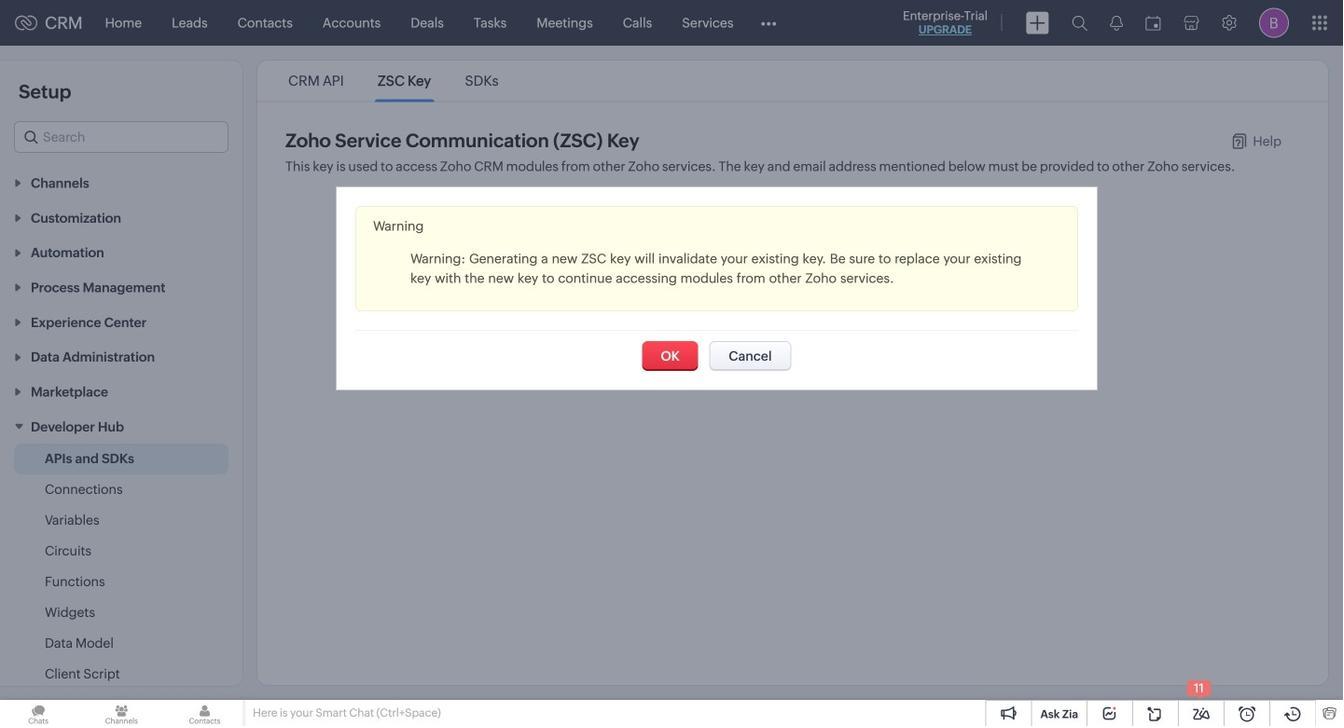 Task type: describe. For each thing, give the bounding box(es) containing it.
profile element
[[1248, 0, 1301, 45]]

search element
[[1061, 0, 1099, 46]]

search image
[[1072, 15, 1088, 31]]

calendar image
[[1146, 15, 1162, 30]]

create menu element
[[1015, 0, 1061, 45]]

profile image
[[1259, 8, 1289, 38]]



Task type: locate. For each thing, give the bounding box(es) containing it.
signals image
[[1110, 15, 1123, 31]]

contacts image
[[166, 701, 243, 727]]

signals element
[[1099, 0, 1134, 46]]

region
[[0, 444, 243, 690]]

None button
[[642, 341, 699, 371], [709, 341, 792, 371], [642, 341, 699, 371], [709, 341, 792, 371]]

chats image
[[0, 701, 77, 727]]

channels image
[[83, 701, 160, 727]]

list
[[271, 61, 516, 101]]

logo image
[[15, 15, 37, 30]]

create menu image
[[1026, 12, 1050, 34]]



Task type: vqa. For each thing, say whether or not it's contained in the screenshot.
"receive"
no



